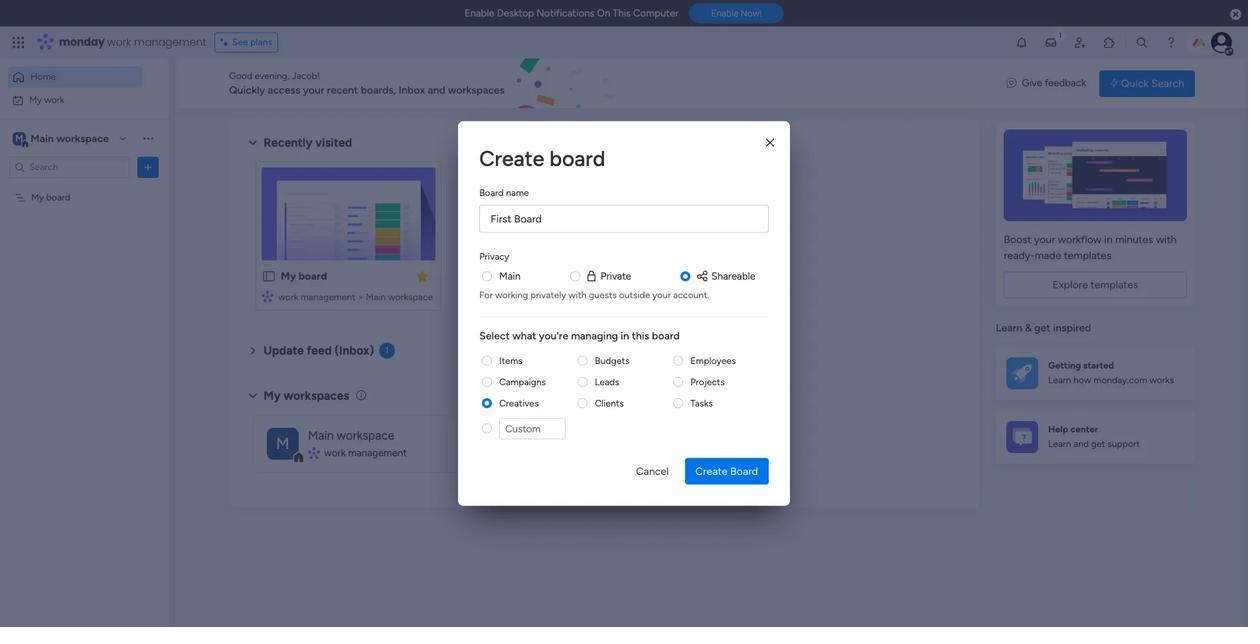 Task type: locate. For each thing, give the bounding box(es) containing it.
0 horizontal spatial workspaces
[[284, 388, 349, 403]]

creatives
[[500, 397, 539, 409]]

your right outside at the top of the page
[[653, 289, 671, 300]]

component image for work management > main workspace
[[262, 290, 274, 302]]

0 horizontal spatial with
[[569, 289, 587, 300]]

create right 'cancel'
[[696, 465, 728, 477]]

learn down getting
[[1049, 375, 1072, 386]]

0 vertical spatial get
[[1035, 321, 1051, 334]]

1
[[385, 345, 389, 356]]

close image
[[766, 137, 775, 147]]

quickly
[[229, 84, 265, 96]]

managing
[[571, 329, 618, 341]]

cancel button
[[626, 458, 680, 485]]

management for work management > main workspace
[[301, 292, 356, 303]]

management
[[134, 35, 206, 50], [301, 292, 356, 303], [348, 447, 407, 459]]

0 horizontal spatial main workspace
[[31, 132, 109, 144]]

0 vertical spatial main workspace
[[31, 132, 109, 144]]

main right workspace icon
[[31, 132, 54, 144]]

0 horizontal spatial your
[[303, 84, 325, 96]]

main right workspace image
[[308, 428, 334, 443]]

learn left &
[[996, 321, 1023, 334]]

workspace up search in workspace field
[[56, 132, 109, 144]]

1 vertical spatial learn
[[1049, 375, 1072, 386]]

my down search in workspace field
[[31, 192, 44, 203]]

1 horizontal spatial get
[[1092, 439, 1106, 450]]

1 vertical spatial workspace
[[388, 292, 433, 303]]

templates image image
[[1008, 130, 1184, 221]]

0 horizontal spatial my board
[[31, 192, 70, 203]]

0 horizontal spatial enable
[[465, 7, 495, 19]]

with right minutes
[[1157, 233, 1177, 246]]

help center learn and get support
[[1049, 424, 1141, 450]]

my right close my workspaces icon
[[264, 388, 281, 403]]

0 vertical spatial your
[[303, 84, 325, 96]]

m
[[15, 133, 23, 144], [276, 433, 290, 453]]

this
[[632, 329, 650, 341]]

help center element
[[996, 410, 1196, 463]]

1 horizontal spatial board
[[731, 465, 759, 477]]

main workspace
[[31, 132, 109, 144], [308, 428, 395, 443]]

enable left the now!
[[712, 8, 739, 19]]

your inside privacy element
[[653, 289, 671, 300]]

option
[[0, 185, 169, 188]]

create board
[[480, 146, 606, 171]]

templates inside boost your workflow in minutes with ready-made templates
[[1064, 249, 1112, 262]]

get down center
[[1092, 439, 1106, 450]]

work
[[107, 35, 131, 50], [44, 94, 65, 105], [278, 292, 299, 303], [324, 447, 346, 459]]

main
[[31, 132, 54, 144], [500, 270, 521, 282], [366, 292, 386, 303], [308, 428, 334, 443]]

workspace down remove from favorites icon
[[388, 292, 433, 303]]

templates down workflow
[[1064, 249, 1112, 262]]

m inside workspace image
[[276, 433, 290, 453]]

0 horizontal spatial component image
[[262, 290, 274, 302]]

in inside heading
[[621, 329, 630, 341]]

good evening, jacob! quickly access your recent boards, inbox and workspaces
[[229, 70, 505, 96]]

your down jacob!
[[303, 84, 325, 96]]

jacob!
[[292, 70, 320, 82]]

1 horizontal spatial enable
[[712, 8, 739, 19]]

feedback
[[1045, 77, 1087, 89]]

0 vertical spatial create
[[480, 146, 545, 171]]

create inside heading
[[480, 146, 545, 171]]

close recently visited image
[[245, 135, 261, 151]]

learn inside getting started learn how monday.com works
[[1049, 375, 1072, 386]]

0 vertical spatial in
[[1105, 233, 1113, 246]]

workspaces
[[448, 84, 505, 96], [284, 388, 349, 403]]

1 vertical spatial m
[[276, 433, 290, 453]]

in inside boost your workflow in minutes with ready-made templates
[[1105, 233, 1113, 246]]

m inside workspace icon
[[15, 133, 23, 144]]

shareable
[[712, 270, 756, 282]]

work up update
[[278, 292, 299, 303]]

workspace selection element
[[13, 131, 111, 148]]

0 horizontal spatial in
[[621, 329, 630, 341]]

1 vertical spatial my board
[[281, 270, 327, 282]]

learn for help
[[1049, 439, 1072, 450]]

in left this
[[621, 329, 630, 341]]

enable inside button
[[712, 8, 739, 19]]

1 vertical spatial component image
[[308, 447, 320, 459]]

work right "monday"
[[107, 35, 131, 50]]

0 vertical spatial m
[[15, 133, 23, 144]]

this
[[613, 7, 631, 19]]

home
[[31, 71, 56, 82]]

enable left desktop in the left of the page
[[465, 7, 495, 19]]

2 vertical spatial learn
[[1049, 439, 1072, 450]]

1 vertical spatial create
[[696, 465, 728, 477]]

private button
[[585, 269, 632, 284]]

good
[[229, 70, 252, 82]]

my board down search in workspace field
[[31, 192, 70, 203]]

board inside the 'create board' heading
[[550, 146, 606, 171]]

with left guests
[[569, 289, 587, 300]]

getting started element
[[996, 346, 1196, 400]]

board name heading
[[480, 186, 529, 200]]

boost your workflow in minutes with ready-made templates
[[1004, 233, 1177, 262]]

explore templates
[[1053, 278, 1139, 291]]

work inside button
[[44, 94, 65, 105]]

board
[[550, 146, 606, 171], [46, 192, 70, 203], [299, 270, 327, 282], [652, 329, 680, 341]]

1 vertical spatial with
[[569, 289, 587, 300]]

1 horizontal spatial component image
[[308, 447, 320, 459]]

and inside "good evening, jacob! quickly access your recent boards, inbox and workspaces"
[[428, 84, 446, 96]]

0 horizontal spatial board
[[480, 187, 504, 198]]

items
[[500, 355, 523, 366]]

0 vertical spatial learn
[[996, 321, 1023, 334]]

create inside button
[[696, 465, 728, 477]]

main workspace up work management
[[308, 428, 395, 443]]

main workspace up search in workspace field
[[31, 132, 109, 144]]

0 vertical spatial with
[[1157, 233, 1177, 246]]

m for workspace icon
[[15, 133, 23, 144]]

create up name
[[480, 146, 545, 171]]

get
[[1035, 321, 1051, 334], [1092, 439, 1106, 450]]

1 vertical spatial board
[[731, 465, 759, 477]]

0 vertical spatial board
[[480, 187, 504, 198]]

1 horizontal spatial and
[[1074, 439, 1089, 450]]

2 horizontal spatial your
[[1035, 233, 1056, 246]]

dapulse close image
[[1231, 8, 1242, 21]]

budgets
[[595, 355, 630, 366]]

my right public board icon
[[281, 270, 296, 282]]

main up working on the top left
[[500, 270, 521, 282]]

1 horizontal spatial your
[[653, 289, 671, 300]]

in
[[1105, 233, 1113, 246], [621, 329, 630, 341]]

component image right workspace image
[[308, 447, 320, 459]]

board
[[480, 187, 504, 198], [731, 465, 759, 477]]

my board right public board icon
[[281, 270, 327, 282]]

workspace up work management
[[337, 428, 395, 443]]

started
[[1084, 360, 1115, 371]]

get right &
[[1035, 321, 1051, 334]]

1 image
[[1055, 27, 1067, 42]]

1 horizontal spatial create
[[696, 465, 728, 477]]

enable now!
[[712, 8, 762, 19]]

quick search
[[1122, 77, 1185, 89]]

0 vertical spatial templates
[[1064, 249, 1112, 262]]

component image for work management
[[308, 447, 320, 459]]

1 vertical spatial in
[[621, 329, 630, 341]]

board name
[[480, 187, 529, 198]]

learn inside help center learn and get support
[[1049, 439, 1072, 450]]

1 vertical spatial templates
[[1091, 278, 1139, 291]]

0 horizontal spatial get
[[1035, 321, 1051, 334]]

0 vertical spatial and
[[428, 84, 446, 96]]

with
[[1157, 233, 1177, 246], [569, 289, 587, 300]]

templates right explore
[[1091, 278, 1139, 291]]

select
[[480, 329, 510, 341]]

component image
[[262, 290, 274, 302], [308, 447, 320, 459]]

made
[[1035, 249, 1062, 262]]

and inside help center learn and get support
[[1074, 439, 1089, 450]]

workspaces right inbox
[[448, 84, 505, 96]]

work down "home"
[[44, 94, 65, 105]]

see plans button
[[214, 33, 278, 52]]

1 horizontal spatial workspaces
[[448, 84, 505, 96]]

component image down public board icon
[[262, 290, 274, 302]]

create for create board
[[696, 465, 728, 477]]

in left minutes
[[1105, 233, 1113, 246]]

help
[[1049, 424, 1069, 435]]

0 horizontal spatial m
[[15, 133, 23, 144]]

templates
[[1064, 249, 1112, 262], [1091, 278, 1139, 291]]

2 vertical spatial management
[[348, 447, 407, 459]]

>
[[358, 292, 364, 303]]

your inside boost your workflow in minutes with ready-made templates
[[1035, 233, 1056, 246]]

0 vertical spatial my board
[[31, 192, 70, 203]]

1 horizontal spatial in
[[1105, 233, 1113, 246]]

workspace
[[56, 132, 109, 144], [388, 292, 433, 303], [337, 428, 395, 443]]

1 vertical spatial main workspace
[[308, 428, 395, 443]]

close my workspaces image
[[245, 388, 261, 404]]

explore
[[1053, 278, 1089, 291]]

my board
[[31, 192, 70, 203], [281, 270, 327, 282]]

public board image
[[262, 269, 276, 284]]

apps image
[[1103, 36, 1117, 49]]

workspace image
[[267, 427, 299, 459]]

1 horizontal spatial m
[[276, 433, 290, 453]]

with inside boost your workflow in minutes with ready-made templates
[[1157, 233, 1177, 246]]

1 vertical spatial your
[[1035, 233, 1056, 246]]

and right inbox
[[428, 84, 446, 96]]

0 horizontal spatial and
[[428, 84, 446, 96]]

main inside workspace selection element
[[31, 132, 54, 144]]

your up made
[[1035, 233, 1056, 246]]

1 vertical spatial get
[[1092, 439, 1106, 450]]

0 vertical spatial component image
[[262, 290, 274, 302]]

support
[[1108, 439, 1141, 450]]

learn down help
[[1049, 439, 1072, 450]]

minutes
[[1116, 233, 1154, 246]]

remove from favorites image
[[416, 269, 429, 283]]

my
[[29, 94, 42, 105], [31, 192, 44, 203], [281, 270, 296, 282], [264, 388, 281, 403]]

my down "home"
[[29, 94, 42, 105]]

v2 user feedback image
[[1007, 76, 1017, 91]]

my board list box
[[0, 183, 169, 388]]

employees
[[691, 355, 736, 366]]

2 vertical spatial your
[[653, 289, 671, 300]]

0 vertical spatial workspaces
[[448, 84, 505, 96]]

my work
[[29, 94, 65, 105]]

1 vertical spatial management
[[301, 292, 356, 303]]

your
[[303, 84, 325, 96], [1035, 233, 1056, 246], [653, 289, 671, 300]]

main button
[[500, 269, 521, 284]]

1 horizontal spatial with
[[1157, 233, 1177, 246]]

your inside "good evening, jacob! quickly access your recent boards, inbox and workspaces"
[[303, 84, 325, 96]]

0 horizontal spatial create
[[480, 146, 545, 171]]

clients
[[595, 397, 624, 409]]

boost
[[1004, 233, 1032, 246]]

1 vertical spatial and
[[1074, 439, 1089, 450]]

recently
[[264, 136, 313, 150]]

and
[[428, 84, 446, 96], [1074, 439, 1089, 450]]

board inside select what you're managing in this board heading
[[652, 329, 680, 341]]

and down center
[[1074, 439, 1089, 450]]

monday.com
[[1094, 375, 1148, 386]]

cancel
[[636, 465, 669, 477]]

workspaces down update feed (inbox)
[[284, 388, 349, 403]]



Task type: vqa. For each thing, say whether or not it's contained in the screenshot.
list box
no



Task type: describe. For each thing, give the bounding box(es) containing it.
what
[[513, 329, 537, 341]]

select what you're managing in this board heading
[[480, 327, 769, 343]]

guests
[[589, 289, 617, 300]]

m for workspace image
[[276, 433, 290, 453]]

explore templates button
[[1004, 272, 1188, 298]]

workspace image
[[13, 131, 26, 146]]

how
[[1074, 375, 1092, 386]]

board inside heading
[[480, 187, 504, 198]]

Custom field
[[500, 418, 566, 439]]

select product image
[[12, 36, 25, 49]]

quick search button
[[1100, 70, 1196, 97]]

monday work management
[[59, 35, 206, 50]]

create for create board
[[480, 146, 545, 171]]

open update feed (inbox) image
[[245, 343, 261, 359]]

update feed (inbox)
[[264, 343, 374, 358]]

name
[[506, 187, 529, 198]]

inspired
[[1054, 321, 1092, 334]]

shareable button
[[696, 269, 756, 284]]

evening,
[[255, 70, 290, 82]]

my inside list box
[[31, 192, 44, 203]]

monday
[[59, 35, 105, 50]]

account.
[[674, 289, 710, 300]]

give feedback
[[1022, 77, 1087, 89]]

feed
[[307, 343, 332, 358]]

with inside privacy element
[[569, 289, 587, 300]]

select what you're managing in this board
[[480, 329, 680, 341]]

now!
[[741, 8, 762, 19]]

see plans
[[232, 37, 272, 48]]

board inside button
[[731, 465, 759, 477]]

workspaces inside "good evening, jacob! quickly access your recent boards, inbox and workspaces"
[[448, 84, 505, 96]]

enable desktop notifications on this computer
[[465, 7, 679, 19]]

you're
[[539, 329, 569, 341]]

learn for getting
[[1049, 375, 1072, 386]]

notifications image
[[1016, 36, 1029, 49]]

private
[[601, 270, 632, 282]]

main inside privacy element
[[500, 270, 521, 282]]

create board button
[[685, 458, 769, 485]]

enable for enable desktop notifications on this computer
[[465, 7, 495, 19]]

works
[[1150, 375, 1175, 386]]

getting
[[1049, 360, 1082, 371]]

2 vertical spatial workspace
[[337, 428, 395, 443]]

my workspaces
[[264, 388, 349, 403]]

select what you're managing in this board option group
[[480, 354, 769, 447]]

Search in workspace field
[[28, 159, 111, 175]]

on
[[597, 7, 611, 19]]

for working privately with guests outside your account.
[[480, 289, 710, 300]]

work management
[[324, 447, 407, 459]]

boards,
[[361, 84, 396, 96]]

jacob simon image
[[1212, 32, 1233, 53]]

Board name field
[[480, 205, 769, 233]]

enable for enable now!
[[712, 8, 739, 19]]

campaigns
[[500, 376, 546, 387]]

desktop
[[497, 7, 534, 19]]

board inside the my board list box
[[46, 192, 70, 203]]

templates inside button
[[1091, 278, 1139, 291]]

(inbox)
[[335, 343, 374, 358]]

inbox image
[[1045, 36, 1058, 49]]

&
[[1026, 321, 1032, 334]]

privacy element
[[480, 269, 769, 301]]

v2 bolt switch image
[[1111, 76, 1118, 91]]

main right >
[[366, 292, 386, 303]]

learn & get inspired
[[996, 321, 1092, 334]]

working
[[495, 289, 528, 300]]

inbox
[[399, 84, 425, 96]]

privately
[[531, 289, 566, 300]]

management for work management
[[348, 447, 407, 459]]

work right workspace image
[[324, 447, 346, 459]]

leads
[[595, 376, 620, 387]]

1 horizontal spatial my board
[[281, 270, 327, 282]]

my inside button
[[29, 94, 42, 105]]

for
[[480, 289, 493, 300]]

enable now! button
[[690, 3, 784, 23]]

recent
[[327, 84, 358, 96]]

search
[[1152, 77, 1185, 89]]

visited
[[315, 136, 352, 150]]

home button
[[8, 66, 143, 88]]

search everything image
[[1136, 36, 1149, 49]]

my work button
[[8, 89, 143, 111]]

computer
[[634, 7, 679, 19]]

1 vertical spatial workspaces
[[284, 388, 349, 403]]

access
[[268, 84, 301, 96]]

workflow
[[1058, 233, 1102, 246]]

1 horizontal spatial main workspace
[[308, 428, 395, 443]]

projects
[[691, 376, 725, 387]]

recently visited
[[264, 136, 352, 150]]

getting started learn how monday.com works
[[1049, 360, 1175, 386]]

create board heading
[[480, 142, 769, 174]]

privacy
[[480, 251, 509, 262]]

update
[[264, 343, 304, 358]]

center
[[1071, 424, 1099, 435]]

notifications
[[537, 7, 595, 19]]

create board
[[696, 465, 759, 477]]

quick
[[1122, 77, 1149, 89]]

ready-
[[1004, 249, 1035, 262]]

plans
[[250, 37, 272, 48]]

work management > main workspace
[[278, 292, 433, 303]]

my board inside list box
[[31, 192, 70, 203]]

main workspace inside workspace selection element
[[31, 132, 109, 144]]

give
[[1022, 77, 1043, 89]]

get inside help center learn and get support
[[1092, 439, 1106, 450]]

invite members image
[[1074, 36, 1087, 49]]

0 vertical spatial management
[[134, 35, 206, 50]]

0 vertical spatial workspace
[[56, 132, 109, 144]]

tasks
[[691, 397, 713, 409]]

help image
[[1165, 36, 1178, 49]]

privacy heading
[[480, 249, 509, 263]]

outside
[[619, 289, 651, 300]]



